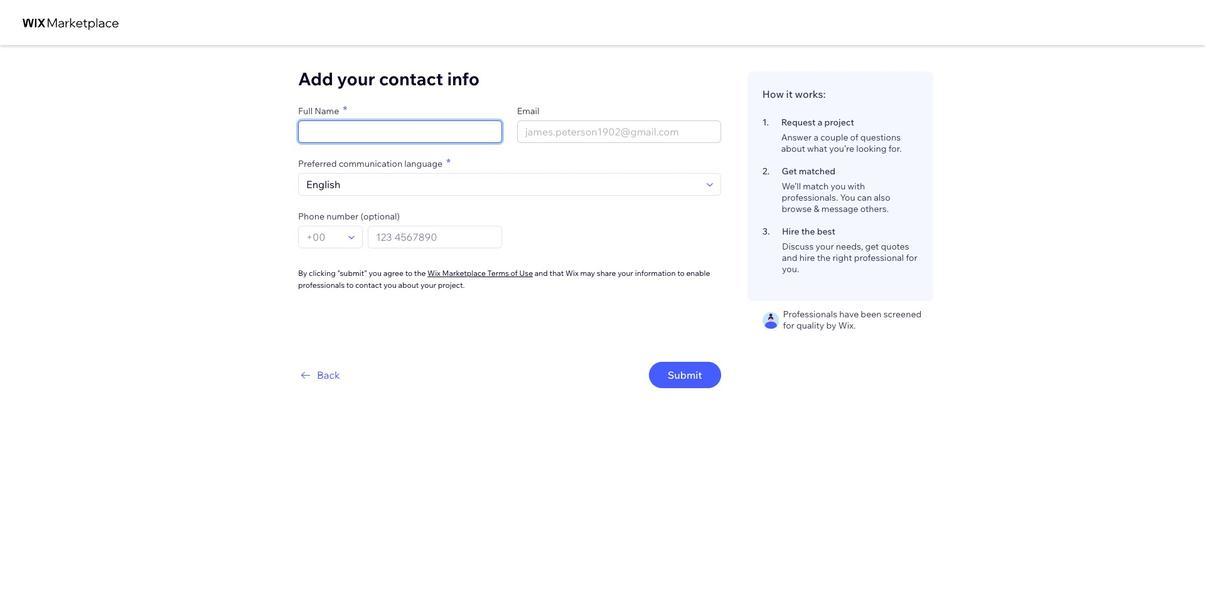 Task type: describe. For each thing, give the bounding box(es) containing it.
wix inside and that wix may share your information to enable professionals to contact you about your project.
[[566, 269, 579, 278]]

number
[[326, 211, 359, 222]]

that
[[550, 269, 564, 278]]

project
[[824, 117, 854, 128]]

phone
[[298, 211, 324, 222]]

submit button
[[649, 362, 721, 388]]

it
[[786, 88, 793, 100]]

information
[[635, 269, 676, 278]]

works:
[[795, 88, 826, 100]]

3 .
[[762, 226, 770, 237]]

professional
[[854, 252, 904, 264]]

by clicking "submit" you agree to the wix marketplace terms of use
[[298, 269, 533, 278]]

email
[[517, 105, 539, 117]]

best
[[817, 226, 835, 237]]

Full Name field
[[303, 121, 498, 142]]

1 vertical spatial you
[[369, 269, 382, 278]]

Preferred communication language field
[[303, 174, 703, 195]]

hire the best discuss your needs, get quotes and hire the right professional for you.
[[782, 226, 918, 275]]

terms
[[487, 269, 509, 278]]

answer
[[781, 132, 812, 143]]

add
[[298, 68, 333, 90]]

agree
[[383, 269, 404, 278]]

wix.
[[838, 320, 856, 331]]

you
[[840, 192, 855, 203]]

1 phone number (optional) field from the left
[[303, 227, 345, 248]]

0 vertical spatial contact
[[379, 68, 443, 90]]

communication
[[339, 158, 402, 169]]

your right share
[[618, 269, 633, 278]]

for inside the professionals have been screened for quality by wix.
[[783, 320, 795, 331]]

about inside and that wix may share your information to enable professionals to contact you about your project.
[[398, 280, 419, 290]]

hire
[[800, 252, 815, 264]]

may
[[580, 269, 595, 278]]

preferred
[[298, 158, 337, 169]]

use
[[519, 269, 533, 278]]

professionals
[[298, 280, 345, 290]]

language
[[404, 158, 443, 169]]

wix marketplace terms of use link
[[427, 268, 533, 279]]

your right add
[[337, 68, 375, 90]]

have
[[839, 309, 859, 320]]

back button
[[298, 367, 340, 383]]

. for 1
[[767, 117, 769, 128]]

of inside request a project answer a couple of questions about what you're looking for.
[[850, 132, 858, 143]]

share
[[597, 269, 616, 278]]

1 vertical spatial a
[[814, 132, 819, 143]]

get
[[782, 166, 797, 177]]

browse
[[782, 203, 812, 215]]

you inside and that wix may share your information to enable professionals to contact you about your project.
[[384, 280, 397, 290]]

quality
[[796, 320, 824, 331]]

2 horizontal spatial to
[[677, 269, 685, 278]]

project.
[[438, 280, 465, 290]]

matched
[[799, 166, 836, 177]]

(optional)
[[361, 211, 400, 222]]

how
[[762, 88, 784, 100]]

quotes
[[881, 241, 909, 252]]

professionals have been screened for quality by wix.
[[783, 309, 922, 331]]

for.
[[889, 143, 902, 154]]

&
[[814, 203, 819, 215]]

you inside get matched we'll match you with professionals. you can also browse & message others.
[[831, 181, 846, 192]]

and inside hire the best discuss your needs, get quotes and hire the right professional for you.
[[782, 252, 798, 264]]

add your contact info
[[298, 68, 480, 90]]

phone number (optional)
[[298, 211, 400, 222]]

and inside and that wix may share your information to enable professionals to contact you about your project.
[[535, 269, 548, 278]]

0 horizontal spatial *
[[343, 103, 347, 117]]

marketplace
[[442, 269, 486, 278]]



Task type: vqa. For each thing, say whether or not it's contained in the screenshot.
Email
yes



Task type: locate. For each thing, give the bounding box(es) containing it.
and that wix may share your information to enable professionals to contact you about your project.
[[298, 269, 710, 290]]

2 wix from the left
[[566, 269, 579, 278]]

wix
[[427, 269, 441, 278], [566, 269, 579, 278]]

1 horizontal spatial of
[[850, 132, 858, 143]]

we'll
[[782, 181, 801, 192]]

*
[[343, 103, 347, 117], [446, 156, 451, 170]]

request
[[781, 117, 816, 128]]

1 horizontal spatial to
[[405, 269, 412, 278]]

1 horizontal spatial the
[[801, 226, 815, 237]]

your
[[337, 68, 375, 90], [816, 241, 834, 252], [618, 269, 633, 278], [421, 280, 436, 290]]

1 horizontal spatial wix
[[566, 269, 579, 278]]

phone number (optional) field down phone at the left top
[[303, 227, 345, 248]]

. for 3
[[768, 226, 770, 237]]

1 vertical spatial and
[[535, 269, 548, 278]]

for left quality
[[783, 320, 795, 331]]

0 vertical spatial of
[[850, 132, 858, 143]]

request a project answer a couple of questions about what you're looking for.
[[781, 117, 902, 154]]

0 horizontal spatial the
[[414, 269, 426, 278]]

1 vertical spatial the
[[817, 252, 831, 264]]

by
[[298, 269, 307, 278]]

wix right that
[[566, 269, 579, 278]]

with
[[848, 181, 865, 192]]

screened
[[884, 309, 922, 320]]

a
[[818, 117, 822, 128], [814, 132, 819, 143]]

needs,
[[836, 241, 863, 252]]

* right name
[[343, 103, 347, 117]]

2 horizontal spatial you
[[831, 181, 846, 192]]

1 .
[[762, 117, 769, 128]]

0 horizontal spatial and
[[535, 269, 548, 278]]

about inside request a project answer a couple of questions about what you're looking for.
[[781, 143, 805, 154]]

contact
[[379, 68, 443, 90], [355, 280, 382, 290]]

1 vertical spatial for
[[783, 320, 795, 331]]

to right agree
[[405, 269, 412, 278]]

full name *
[[298, 103, 347, 117]]

you down agree
[[384, 280, 397, 290]]

0 horizontal spatial you
[[369, 269, 382, 278]]

about up get
[[781, 143, 805, 154]]

the right agree
[[414, 269, 426, 278]]

submit
[[668, 369, 702, 381]]

of
[[850, 132, 858, 143], [511, 269, 518, 278]]

for
[[906, 252, 918, 264], [783, 320, 795, 331]]

0 horizontal spatial of
[[511, 269, 518, 278]]

get matched we'll match you with professionals. you can also browse & message others.
[[782, 166, 890, 215]]

discuss
[[782, 241, 814, 252]]

contact inside and that wix may share your information to enable professionals to contact you about your project.
[[355, 280, 382, 290]]

0 vertical spatial the
[[801, 226, 815, 237]]

1 wix from the left
[[427, 269, 441, 278]]

0 vertical spatial .
[[767, 117, 769, 128]]

also
[[874, 192, 890, 203]]

2 phone number (optional) field from the left
[[372, 227, 498, 248]]

1 horizontal spatial and
[[782, 252, 798, 264]]

to left enable
[[677, 269, 685, 278]]

preferred communication language *
[[298, 156, 451, 170]]

to
[[405, 269, 412, 278], [677, 269, 685, 278], [346, 280, 354, 290]]

and left hire at the right top
[[782, 252, 798, 264]]

about down by clicking "submit" you agree to the wix marketplace terms of use at the left of the page
[[398, 280, 419, 290]]

info
[[447, 68, 480, 90]]

0 vertical spatial you
[[831, 181, 846, 192]]

you left agree
[[369, 269, 382, 278]]

a left project
[[818, 117, 822, 128]]

right
[[833, 252, 852, 264]]

hire
[[782, 226, 799, 237]]

you.
[[782, 264, 799, 275]]

.
[[767, 117, 769, 128], [767, 166, 769, 177], [768, 226, 770, 237]]

professionals
[[783, 309, 837, 320]]

. left get
[[767, 166, 769, 177]]

been
[[861, 309, 882, 320]]

2 horizontal spatial the
[[817, 252, 831, 264]]

. down how
[[767, 117, 769, 128]]

how it works:
[[762, 88, 826, 100]]

. for 2
[[767, 166, 769, 177]]

0 vertical spatial a
[[818, 117, 822, 128]]

enable
[[686, 269, 710, 278]]

1 vertical spatial about
[[398, 280, 419, 290]]

"submit"
[[337, 269, 367, 278]]

0 vertical spatial about
[[781, 143, 805, 154]]

the right hire
[[801, 226, 815, 237]]

a left couple
[[814, 132, 819, 143]]

contact down "submit"
[[355, 280, 382, 290]]

get
[[865, 241, 879, 252]]

for right professional
[[906, 252, 918, 264]]

clicking
[[309, 269, 336, 278]]

full
[[298, 105, 313, 117]]

of right couple
[[850, 132, 858, 143]]

the
[[801, 226, 815, 237], [817, 252, 831, 264], [414, 269, 426, 278]]

1 horizontal spatial for
[[906, 252, 918, 264]]

you
[[831, 181, 846, 192], [369, 269, 382, 278], [384, 280, 397, 290]]

2
[[762, 166, 767, 177]]

1 horizontal spatial you
[[384, 280, 397, 290]]

wix up project.
[[427, 269, 441, 278]]

1 horizontal spatial *
[[446, 156, 451, 170]]

2 vertical spatial you
[[384, 280, 397, 290]]

0 horizontal spatial to
[[346, 280, 354, 290]]

contact left info
[[379, 68, 443, 90]]

Email field
[[521, 121, 717, 142]]

Phone number (optional) field
[[303, 227, 345, 248], [372, 227, 498, 248]]

questions
[[860, 132, 901, 143]]

phone number (optional) field up by clicking "submit" you agree to the wix marketplace terms of use at the left of the page
[[372, 227, 498, 248]]

2 vertical spatial the
[[414, 269, 426, 278]]

professionals.
[[782, 192, 838, 203]]

you're
[[829, 143, 854, 154]]

1 vertical spatial .
[[767, 166, 769, 177]]

for inside hire the best discuss your needs, get quotes and hire the right professional for you.
[[906, 252, 918, 264]]

name
[[315, 105, 339, 117]]

your down best
[[816, 241, 834, 252]]

0 vertical spatial and
[[782, 252, 798, 264]]

and right the use at the top of the page
[[535, 269, 548, 278]]

1 vertical spatial contact
[[355, 280, 382, 290]]

to down "submit"
[[346, 280, 354, 290]]

others.
[[860, 203, 889, 215]]

* right language
[[446, 156, 451, 170]]

0 horizontal spatial about
[[398, 280, 419, 290]]

3
[[762, 226, 768, 237]]

2 .
[[762, 166, 769, 177]]

the right hire at the right top
[[817, 252, 831, 264]]

2 vertical spatial .
[[768, 226, 770, 237]]

1
[[762, 117, 767, 128]]

1 horizontal spatial phone number (optional) field
[[372, 227, 498, 248]]

0 horizontal spatial wix
[[427, 269, 441, 278]]

looking
[[856, 143, 887, 154]]

couple
[[821, 132, 848, 143]]

by
[[826, 320, 836, 331]]

back
[[317, 369, 340, 381]]

of left the use at the top of the page
[[511, 269, 518, 278]]

message
[[821, 203, 858, 215]]

about
[[781, 143, 805, 154], [398, 280, 419, 290]]

what
[[807, 143, 827, 154]]

0 vertical spatial for
[[906, 252, 918, 264]]

match
[[803, 181, 829, 192]]

1 vertical spatial of
[[511, 269, 518, 278]]

1 horizontal spatial about
[[781, 143, 805, 154]]

your down by clicking "submit" you agree to the wix marketplace terms of use at the left of the page
[[421, 280, 436, 290]]

your inside hire the best discuss your needs, get quotes and hire the right professional for you.
[[816, 241, 834, 252]]

. left hire
[[768, 226, 770, 237]]

0 horizontal spatial for
[[783, 320, 795, 331]]

can
[[857, 192, 872, 203]]

1 vertical spatial *
[[446, 156, 451, 170]]

0 vertical spatial *
[[343, 103, 347, 117]]

you left with at the top right of page
[[831, 181, 846, 192]]

and
[[782, 252, 798, 264], [535, 269, 548, 278]]

0 horizontal spatial phone number (optional) field
[[303, 227, 345, 248]]



